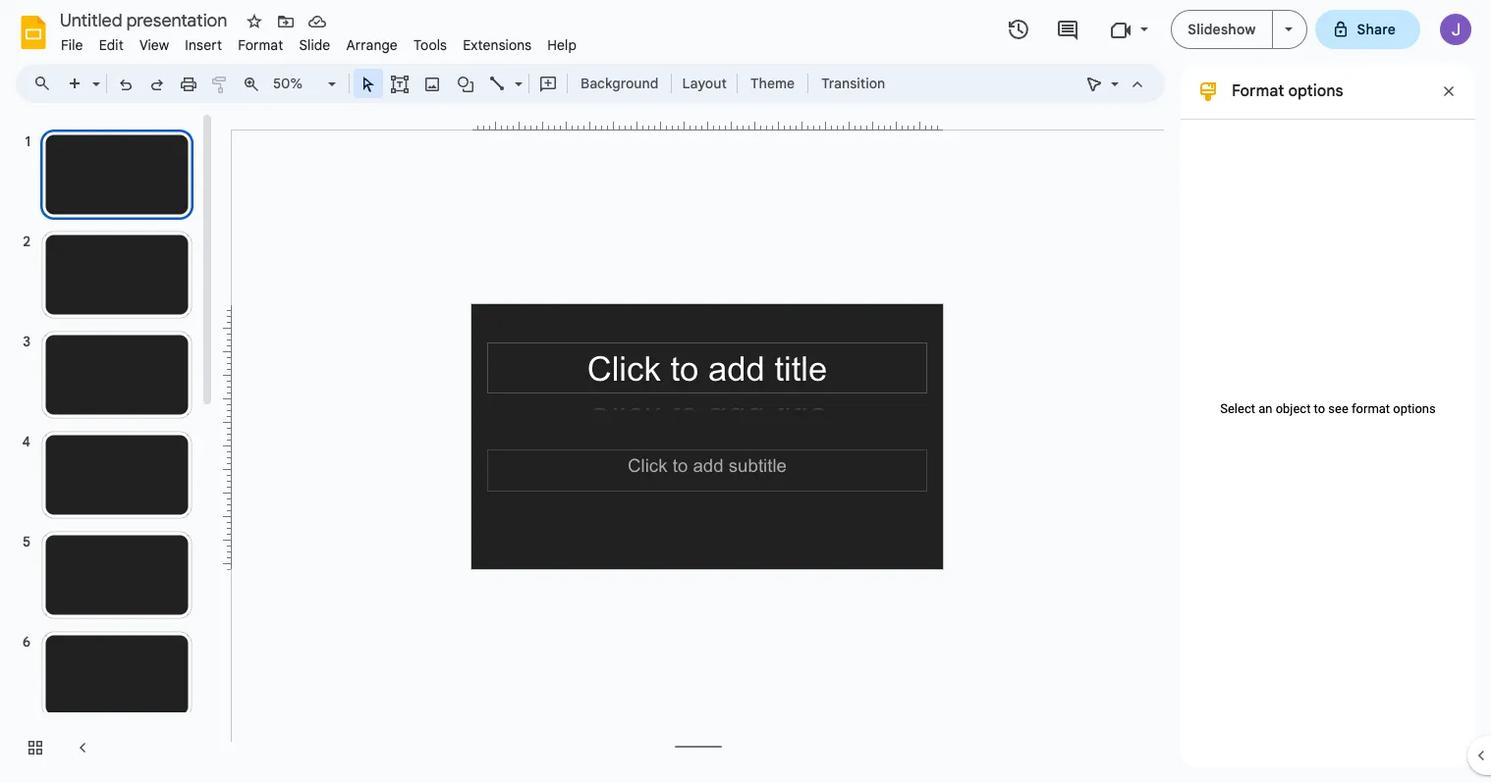 Task type: describe. For each thing, give the bounding box(es) containing it.
1 vertical spatial options
[[1393, 402, 1436, 416]]

select an object to see format options
[[1220, 402, 1436, 416]]

edit menu item
[[91, 33, 132, 57]]

object
[[1276, 402, 1311, 416]]

format menu item
[[230, 33, 291, 57]]

file menu item
[[53, 33, 91, 57]]

Zoom field
[[267, 70, 345, 98]]

Menus field
[[25, 70, 68, 97]]

theme
[[750, 75, 795, 92]]

select an object to see format options element
[[1210, 402, 1446, 416]]

tools menu item
[[406, 33, 455, 57]]

format
[[1352, 402, 1390, 416]]

edit
[[99, 36, 124, 54]]

slideshow button
[[1171, 10, 1273, 49]]

Star checkbox
[[241, 8, 268, 35]]

mode and view toolbar
[[1079, 64, 1153, 103]]

extensions
[[463, 36, 532, 54]]

layout
[[682, 75, 727, 92]]

new slide with layout image
[[87, 71, 100, 78]]

shape image
[[454, 70, 477, 97]]

help
[[547, 36, 577, 54]]

menu bar banner
[[0, 0, 1491, 784]]

format for format options
[[1232, 82, 1284, 101]]

0 horizontal spatial options
[[1288, 82, 1343, 101]]



Task type: vqa. For each thing, say whether or not it's contained in the screenshot.
"Share" Button
yes



Task type: locate. For each thing, give the bounding box(es) containing it.
format down slideshow button
[[1232, 82, 1284, 101]]

main toolbar
[[58, 69, 895, 98]]

format for format
[[238, 36, 283, 54]]

view
[[139, 36, 169, 54]]

share button
[[1315, 10, 1420, 49]]

share
[[1357, 21, 1396, 38]]

presentation options image
[[1284, 28, 1292, 31]]

transition
[[821, 75, 885, 92]]

arrange menu item
[[338, 33, 406, 57]]

slideshow
[[1188, 21, 1256, 38]]

format options application
[[0, 0, 1491, 784]]

file
[[61, 36, 83, 54]]

format inside menu item
[[238, 36, 283, 54]]

insert menu item
[[177, 33, 230, 57]]

extensions menu item
[[455, 33, 540, 57]]

theme button
[[742, 69, 804, 98]]

menu bar inside menu bar banner
[[53, 26, 585, 58]]

format options
[[1232, 82, 1343, 101]]

to
[[1314, 402, 1325, 416]]

options down presentation options image at the top right of page
[[1288, 82, 1343, 101]]

menu bar containing file
[[53, 26, 585, 58]]

tools
[[413, 36, 447, 54]]

background
[[581, 75, 659, 92]]

format
[[238, 36, 283, 54], [1232, 82, 1284, 101]]

slide menu item
[[291, 33, 338, 57]]

0 vertical spatial format
[[238, 36, 283, 54]]

select
[[1220, 402, 1255, 416]]

select line image
[[510, 71, 523, 78]]

navigation inside format options application
[[0, 111, 216, 784]]

options right format
[[1393, 402, 1436, 416]]

insert image image
[[421, 70, 444, 97]]

0 horizontal spatial format
[[238, 36, 283, 54]]

Rename text field
[[53, 8, 239, 31]]

layout button
[[676, 69, 733, 98]]

format down star checkbox
[[238, 36, 283, 54]]

transition button
[[812, 69, 894, 98]]

navigation
[[0, 111, 216, 784]]

an
[[1259, 402, 1273, 416]]

menu bar
[[53, 26, 585, 58]]

0 vertical spatial options
[[1288, 82, 1343, 101]]

slide
[[299, 36, 330, 54]]

background button
[[572, 69, 667, 98]]

help menu item
[[540, 33, 585, 57]]

format options section
[[1181, 64, 1475, 768]]

options
[[1288, 82, 1343, 101], [1393, 402, 1436, 416]]

Zoom text field
[[270, 70, 325, 97]]

arrange
[[346, 36, 398, 54]]

1 horizontal spatial options
[[1393, 402, 1436, 416]]

format inside section
[[1232, 82, 1284, 101]]

see
[[1328, 402, 1349, 416]]

insert
[[185, 36, 222, 54]]

1 horizontal spatial format
[[1232, 82, 1284, 101]]

1 vertical spatial format
[[1232, 82, 1284, 101]]

view menu item
[[132, 33, 177, 57]]



